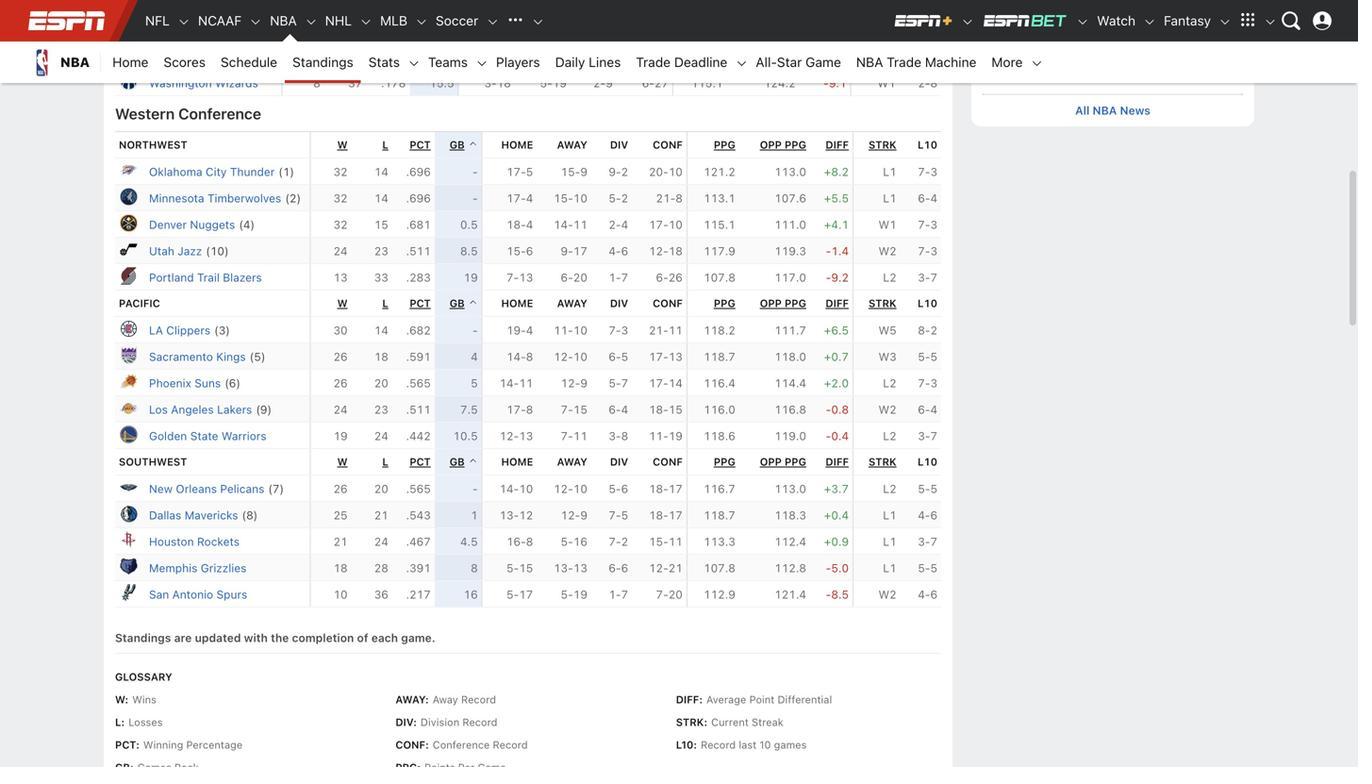Task type: vqa. For each thing, say whether or not it's contained in the screenshot.


Task type: locate. For each thing, give the bounding box(es) containing it.
1 horizontal spatial 21
[[374, 509, 389, 522]]

15 up the 7-11
[[574, 403, 588, 416]]

1 horizontal spatial 5-16
[[561, 535, 588, 548]]

utah image
[[119, 240, 138, 259]]

3-6
[[594, 50, 613, 63]]

7- up '7-2'
[[609, 509, 622, 522]]

9- for 13
[[485, 24, 497, 37]]

0 vertical spatial .696
[[406, 165, 431, 179]]

0 horizontal spatial 13-
[[500, 509, 519, 522]]

18 for 12-
[[669, 245, 683, 258]]

1 vertical spatial 118.7
[[704, 509, 736, 522]]

6-4 right the +5.5
[[918, 192, 938, 205]]

6-27
[[642, 77, 669, 90]]

0 vertical spatial gb link
[[450, 139, 478, 151]]

nba right the ncaaf icon
[[270, 13, 297, 28]]

2 5-5 from the top
[[918, 482, 938, 496]]

18- right 5-6
[[649, 482, 669, 496]]

3 5-5 from the top
[[918, 562, 938, 575]]

1 2-8 from the top
[[918, 50, 938, 63]]

2 w link from the top
[[337, 297, 348, 310]]

2 32 from the top
[[334, 192, 348, 205]]

orl image
[[119, 0, 138, 12]]

1 3-7 from the top
[[918, 271, 938, 284]]

l link for diff link associated with second strk "link" pct "link"
[[383, 297, 389, 310]]

2 gb from the top
[[450, 297, 465, 310]]

12-9
[[561, 377, 588, 390], [561, 509, 588, 522]]

away : away record
[[396, 694, 496, 706]]

profile management image
[[1314, 11, 1333, 30]]

2 diff link from the top
[[826, 297, 849, 310]]

espn+ image
[[894, 13, 954, 28]]

record up conf : conference record
[[463, 716, 498, 729]]

9.1
[[829, 77, 847, 90]]

4 l1 from the top
[[884, 535, 897, 548]]

return
[[1085, 13, 1117, 26]]

36
[[374, 588, 389, 601]]

3 ppg link from the top
[[714, 456, 736, 468]]

: for div
[[414, 716, 417, 729]]

14- for 5
[[500, 377, 519, 390]]

schedule link
[[213, 42, 285, 83]]

3-7 right +0.9
[[918, 535, 938, 548]]

div for opp ppg link associated with diff link associated with third strk "link" from the bottom of the page
[[610, 139, 629, 151]]

7-3 for +2.0
[[918, 377, 938, 390]]

nba link left cha icon
[[19, 42, 101, 83]]

ppg down 119.0
[[785, 456, 807, 468]]

last down current
[[739, 739, 757, 751]]

15- for 9
[[561, 165, 581, 179]]

conf for ppg link corresponding to opp ppg link related to diff link for first strk "link" from the bottom of the page
[[653, 456, 683, 468]]

18 for 3-
[[497, 77, 511, 90]]

3-7 right 0.4
[[918, 430, 938, 443]]

1 vertical spatial standings
[[115, 632, 171, 645]]

1 18-17 from the top
[[649, 482, 683, 496]]

0 vertical spatial ppg link
[[714, 139, 736, 151]]

15 left .681
[[374, 218, 389, 231]]

1 opp from the top
[[760, 139, 782, 151]]

0 vertical spatial 115.1
[[691, 77, 723, 90]]

3-7 for 0.4
[[918, 430, 938, 443]]

2 home from the top
[[502, 297, 534, 310]]

4- right the "-8.5"
[[918, 588, 931, 601]]

5-6
[[609, 482, 629, 496]]

1 5-5 from the top
[[918, 350, 938, 364]]

1 vertical spatial 3-7
[[918, 430, 938, 443]]

7- up the 7-11
[[561, 403, 574, 416]]

8 down 19-4
[[526, 350, 534, 364]]

w1 for 7-3
[[879, 218, 897, 231]]

daily lines link
[[548, 42, 629, 83]]

1 vertical spatial ppg link
[[714, 297, 736, 310]]

1 vertical spatial 2-8
[[918, 77, 938, 90]]

0 vertical spatial 12-10
[[554, 350, 588, 364]]

0 horizontal spatial 5-16
[[485, 50, 511, 63]]

0 horizontal spatial standings
[[115, 632, 171, 645]]

1 horizontal spatial 13-
[[554, 562, 574, 575]]

3 l1 from the top
[[884, 509, 897, 522]]

32 for 18-4
[[334, 218, 348, 231]]

0 vertical spatial opp ppg link
[[760, 139, 807, 151]]

daily
[[556, 54, 585, 70]]

1 vertical spatial 18-17
[[649, 509, 683, 522]]

nba
[[270, 13, 297, 28], [60, 54, 90, 70], [857, 54, 884, 70], [1093, 104, 1118, 117]]

5-15
[[507, 562, 534, 575]]

diff link
[[826, 139, 849, 151], [826, 297, 849, 310], [826, 456, 849, 468]]

2 l1 from the top
[[884, 192, 897, 205]]

4-6 for w2
[[918, 588, 938, 601]]

teams link
[[421, 42, 476, 83]]

1 vertical spatial w1
[[878, 77, 896, 90]]

5- right +3.7
[[918, 482, 931, 496]]

1 vertical spatial 8.5
[[832, 588, 849, 601]]

18 down 10-14
[[553, 50, 567, 63]]

118.7 for 18-17
[[704, 509, 736, 522]]

diff for diff link for first strk "link" from the bottom of the page
[[826, 456, 849, 468]]

w1
[[878, 24, 896, 37], [878, 77, 896, 90], [879, 218, 897, 231]]

l1 for 3-
[[884, 535, 897, 548]]

diff down -0.4
[[826, 456, 849, 468]]

home down 12-13
[[502, 456, 534, 468]]

0 horizontal spatial 9-
[[485, 24, 497, 37]]

2 w2 from the top
[[879, 403, 897, 416]]

5- right 5.0
[[918, 562, 931, 575]]

5 l1 from the top
[[884, 562, 897, 575]]

4- right +0.4
[[918, 509, 931, 522]]

espn plus image
[[962, 15, 975, 28]]

3-7 for 9.2
[[918, 271, 938, 284]]

diff left average
[[676, 694, 700, 706]]

2 for 8-
[[931, 324, 938, 337]]

121.4
[[775, 588, 807, 601]]

3 w link from the top
[[337, 456, 348, 468]]

ncaaf link
[[191, 0, 249, 42]]

0 vertical spatial standings
[[293, 54, 354, 70]]

w
[[337, 139, 348, 151], [337, 297, 348, 310], [337, 456, 348, 468], [115, 694, 125, 706]]

1 gb link from the top
[[450, 139, 478, 151]]

5-5 for l2
[[918, 482, 938, 496]]

3 strk link from the top
[[869, 456, 897, 468]]

2 107.8 from the top
[[704, 562, 736, 575]]

7- down 7-15
[[561, 430, 574, 443]]

0 vertical spatial 113.0
[[775, 165, 807, 179]]

5
[[447, 24, 454, 37], [526, 165, 534, 179], [622, 350, 629, 364], [931, 350, 938, 364], [471, 377, 478, 390], [931, 482, 938, 496], [622, 509, 629, 522], [931, 562, 938, 575]]

golden state warriors link
[[149, 430, 267, 443]]

0 vertical spatial strk link
[[869, 139, 897, 151]]

.442
[[406, 430, 431, 443]]

new
[[149, 482, 173, 496]]

0 vertical spatial 5-16
[[485, 50, 511, 63]]

espn bet image
[[983, 13, 1069, 28], [1077, 15, 1090, 28]]

7- up 6-5 at the top left
[[609, 324, 622, 337]]

26 for 14-10
[[334, 482, 348, 496]]

3-18
[[485, 77, 511, 90]]

-0.4
[[826, 430, 849, 443]]

8-2
[[918, 324, 938, 337]]

l1 for 4-
[[884, 509, 897, 522]]

mlb image
[[415, 15, 428, 28]]

107.6
[[775, 192, 807, 205]]

diff link down -0.4
[[826, 456, 849, 468]]

2 vertical spatial gb
[[450, 456, 465, 468]]

21- for 8
[[656, 192, 676, 205]]

more espn image
[[1234, 7, 1263, 35]]

4- for l1
[[918, 509, 931, 522]]

gb link for pct "link" related to diff link associated with third strk "link" from the bottom of the page
[[450, 139, 478, 151]]

1 vertical spatial 16
[[574, 535, 588, 548]]

1 horizontal spatial standings
[[293, 54, 354, 70]]

gb
[[450, 139, 465, 151], [450, 297, 465, 310], [450, 456, 465, 468]]

w1 for 4-6
[[878, 24, 896, 37]]

0 vertical spatial .565
[[406, 377, 431, 390]]

denver
[[149, 218, 187, 231]]

l2 for -0.4
[[884, 430, 897, 443]]

1 vertical spatial last
[[739, 739, 757, 751]]

0 vertical spatial 5-5
[[918, 350, 938, 364]]

1 32 from the top
[[334, 165, 348, 179]]

1 118.7 from the top
[[704, 350, 736, 364]]

kings
[[216, 350, 246, 364]]

5-5 for l1
[[918, 562, 938, 575]]

7-3 for -1.4
[[918, 245, 938, 258]]

2 2-8 from the top
[[918, 77, 938, 90]]

last inside cavaliers forward evan mobley is set to return to the lineup monday night against the clippers after missing the the last six weeks following surgery on his left knee. 1h
[[1136, 43, 1155, 56]]

113.0 for +3.7
[[775, 482, 807, 496]]

0 vertical spatial opp
[[760, 139, 782, 151]]

2 vertical spatial w1
[[879, 218, 897, 231]]

evan
[[1147, 0, 1173, 11]]

news
[[1121, 104, 1151, 117]]

15-10
[[554, 192, 588, 205]]

119.3
[[775, 245, 807, 258]]

1 l1 from the top
[[884, 165, 897, 179]]

nhl link
[[318, 0, 360, 42]]

14 down .178
[[374, 165, 389, 179]]

0 vertical spatial 118.7
[[704, 350, 736, 364]]

24 left .442
[[374, 430, 389, 443]]

lac image
[[119, 319, 138, 338]]

32 right (2)
[[334, 192, 348, 205]]

14 up 33
[[374, 192, 389, 205]]

2 gb link from the top
[[450, 297, 478, 310]]

2 3-7 from the top
[[918, 430, 938, 443]]

pct link down 15.5 on the top
[[410, 139, 431, 151]]

32 right '(1)'
[[334, 165, 348, 179]]

118.7
[[704, 350, 736, 364], [704, 509, 736, 522]]

1 l2 from the top
[[884, 271, 897, 284]]

w link for pct "link" related to diff link associated with third strk "link" from the bottom of the page
[[337, 139, 348, 151]]

1 horizontal spatial 27
[[655, 77, 669, 90]]

114.4
[[775, 377, 807, 390]]

6-4 for 116.8
[[918, 403, 938, 416]]

0 vertical spatial 16
[[497, 50, 511, 63]]

1 w2 from the top
[[879, 245, 897, 258]]

8 down 4.5
[[471, 562, 478, 575]]

diff link down -9.2
[[826, 297, 849, 310]]

2-9
[[594, 77, 613, 90]]

19 left "7-13"
[[464, 271, 478, 284]]

0 vertical spatial conference
[[179, 105, 261, 123]]

1 vertical spatial gb link
[[450, 297, 478, 310]]

game
[[806, 54, 842, 70]]

.565 for -
[[406, 482, 431, 496]]

1 vertical spatial .511
[[406, 403, 431, 416]]

-
[[817, 50, 822, 63], [824, 77, 829, 90], [473, 165, 478, 179], [473, 192, 478, 205], [826, 245, 832, 258], [826, 271, 832, 284], [473, 324, 478, 337], [826, 403, 832, 416], [826, 430, 832, 443], [473, 482, 478, 496], [826, 562, 832, 575], [826, 588, 832, 601]]

7-3 up 6-5 at the top left
[[609, 324, 629, 337]]

2 up 2-4
[[622, 192, 629, 205]]

13 left 33
[[334, 271, 348, 284]]

sac image
[[119, 346, 138, 364]]

(4)
[[239, 218, 255, 231]]

15-9
[[561, 165, 588, 179]]

0 horizontal spatial last
[[739, 739, 757, 751]]

3 opp ppg link from the top
[[760, 456, 807, 468]]

2 vertical spatial 32
[[334, 218, 348, 231]]

: for w
[[125, 694, 128, 706]]

2 ppg link from the top
[[714, 297, 736, 310]]

2 .511 from the top
[[406, 403, 431, 416]]

2 l link from the top
[[383, 297, 389, 310]]

losses
[[129, 716, 163, 729]]

l for pct "link" related to diff link associated with third strk "link" from the bottom of the page's l link
[[383, 139, 389, 151]]

23 left 7.5
[[374, 403, 389, 416]]

118.7 for 17-13
[[704, 350, 736, 364]]

1 ppg link from the top
[[714, 139, 736, 151]]

l1 right +0.4
[[884, 509, 897, 522]]

15 up the 5-17
[[519, 562, 534, 575]]

3 l link from the top
[[383, 456, 389, 468]]

1 vertical spatial 107.8
[[704, 562, 736, 575]]

w2 for 6-
[[879, 403, 897, 416]]

six
[[1158, 43, 1173, 56]]

1 horizontal spatial 8.5
[[832, 588, 849, 601]]

1 vertical spatial 9-
[[609, 165, 622, 179]]

standings are updated with the completion of each game.
[[115, 632, 436, 645]]

2 12-9 from the top
[[561, 509, 588, 522]]

w1 down l3
[[878, 77, 896, 90]]

por image
[[119, 266, 138, 285]]

5-5 for w3
[[918, 350, 938, 364]]

2 1- from the top
[[609, 588, 622, 601]]

1 pct link from the top
[[410, 139, 431, 151]]

w link for diff link associated with second strk "link" pct "link"
[[337, 297, 348, 310]]

scores
[[164, 54, 206, 70]]

0 vertical spatial w2
[[879, 245, 897, 258]]

32 for 17-5
[[334, 165, 348, 179]]

1 .511 from the top
[[406, 245, 431, 258]]

5-5
[[918, 350, 938, 364], [918, 482, 938, 496], [918, 562, 938, 575]]

1 1- from the top
[[609, 271, 622, 284]]

107.8 for 6-26
[[704, 271, 736, 284]]

0 vertical spatial last
[[1136, 43, 1155, 56]]

0 vertical spatial (10)
[[229, 24, 251, 37]]

0 vertical spatial home
[[502, 139, 534, 151]]

2 pct link from the top
[[410, 297, 431, 310]]

western conference
[[115, 105, 261, 123]]

0 vertical spatial l link
[[383, 139, 389, 151]]

3 gb link from the top
[[450, 456, 478, 468]]

2 vertical spatial strk link
[[869, 456, 897, 468]]

3 w2 from the top
[[879, 588, 897, 601]]

2-8 for l3
[[918, 50, 938, 63]]

118.6
[[704, 430, 736, 443]]

home up 17-5
[[502, 139, 534, 151]]

1 vertical spatial gb
[[450, 297, 465, 310]]

all nba news
[[1076, 104, 1151, 117]]

1 vertical spatial 13-
[[554, 562, 574, 575]]

nba inside global navigation element
[[270, 13, 297, 28]]

11- for 10
[[554, 324, 574, 337]]

: for conf
[[426, 739, 429, 751]]

global navigation element
[[19, 0, 1340, 42]]

5-19 for 1-
[[561, 588, 588, 601]]

26 for 14-11
[[334, 377, 348, 390]]

0 vertical spatial opp ppg
[[760, 139, 807, 151]]

: left division
[[414, 716, 417, 729]]

away for diff link associated with second strk "link" pct "link"
[[557, 297, 588, 310]]

16 right teams icon
[[497, 50, 511, 63]]

2 23 from the top
[[374, 403, 389, 416]]

mlb link
[[373, 0, 415, 42]]

1 vertical spatial 23
[[374, 403, 389, 416]]

3 for -1.4
[[931, 245, 938, 258]]

pct for pct "link" related to diff link associated with third strk "link" from the bottom of the page
[[410, 139, 431, 151]]

124.2
[[764, 77, 796, 90]]

3 gb from the top
[[450, 456, 465, 468]]

13 for 9-13
[[497, 24, 511, 37]]

western
[[115, 105, 175, 123]]

17- for 8
[[507, 403, 526, 416]]

w1 up l3
[[878, 24, 896, 37]]

1 vertical spatial strk link
[[869, 297, 897, 310]]

conf down 11-19
[[653, 456, 683, 468]]

1- for 20
[[609, 271, 622, 284]]

: left away
[[426, 694, 429, 706]]

clippers up six
[[1144, 28, 1188, 41]]

0 vertical spatial 21-
[[656, 192, 676, 205]]

1 vertical spatial w2
[[879, 403, 897, 416]]

l for l link corresponding to diff link associated with second strk "link" pct "link"
[[383, 297, 389, 310]]

1 w link from the top
[[337, 139, 348, 151]]

2 vertical spatial opp ppg link
[[760, 456, 807, 468]]

ppg up 107.6
[[785, 139, 807, 151]]

cavaliers forward evan mobley is set to return to the lineup monday night against the clippers after missing the the last six weeks following surgery on his left knee. 1h
[[1051, 0, 1233, 84]]

2 opp ppg link from the top
[[760, 297, 807, 310]]

2 vertical spatial 16
[[464, 588, 478, 601]]

machine
[[926, 54, 977, 70]]

1 .696 from the top
[[406, 165, 431, 179]]

2 vertical spatial opp ppg
[[760, 456, 807, 468]]

stats link
[[361, 42, 408, 83]]

trade up 6-27
[[636, 54, 671, 70]]

1 horizontal spatial 9-
[[561, 245, 574, 258]]

0 vertical spatial clippers
[[1144, 28, 1188, 41]]

watch image
[[1144, 15, 1157, 28]]

opp ppg
[[760, 139, 807, 151], [760, 297, 807, 310], [760, 456, 807, 468]]

w3
[[879, 350, 897, 364]]

.682
[[406, 324, 431, 337]]

1 horizontal spatial 11-
[[649, 430, 669, 443]]

14 for 17-4
[[374, 192, 389, 205]]

24
[[334, 245, 348, 258], [334, 403, 348, 416], [374, 430, 389, 443], [374, 535, 389, 548]]

12-13
[[500, 430, 534, 443]]

1 vertical spatial opp ppg
[[760, 297, 807, 310]]

1 vertical spatial 21
[[334, 535, 348, 548]]

golden state warriors
[[149, 430, 267, 443]]

1- for 19
[[609, 588, 622, 601]]

0 vertical spatial 13-
[[500, 509, 519, 522]]

1 home from the top
[[502, 139, 534, 151]]

1 vertical spatial 113.0
[[775, 482, 807, 496]]

ppg link for opp ppg link associated with diff link associated with third strk "link" from the bottom of the page
[[714, 139, 736, 151]]

memphis grizzlies
[[149, 562, 247, 575]]

19
[[306, 24, 321, 37], [553, 77, 567, 90], [464, 271, 478, 284], [334, 430, 348, 443], [669, 430, 683, 443], [574, 588, 588, 601]]

.511 up .442
[[406, 403, 431, 416]]

: for l10
[[694, 739, 697, 751]]

record right away
[[461, 694, 496, 706]]

san
[[149, 588, 169, 601]]

12-9 up 7-15
[[561, 377, 588, 390]]

13 up "17-14"
[[669, 350, 683, 364]]

18 up 6-26
[[669, 245, 683, 258]]

nba trade machine link
[[849, 42, 985, 83]]

dal image
[[119, 504, 138, 523]]

0 vertical spatial 14-11
[[554, 218, 588, 231]]

.696 for 17-5
[[406, 165, 431, 179]]

115.1 for 113.1
[[704, 218, 736, 231]]

1 vertical spatial opp ppg link
[[760, 297, 807, 310]]

1 vertical spatial (10)
[[206, 245, 229, 258]]

2 vertical spatial 5-5
[[918, 562, 938, 575]]

0 horizontal spatial 14-11
[[500, 377, 534, 390]]

1 opp ppg from the top
[[760, 139, 807, 151]]

12-10 for 8
[[554, 350, 588, 364]]

2 vertical spatial home
[[502, 456, 534, 468]]

2 118.7 from the top
[[704, 509, 736, 522]]

1 opp ppg link from the top
[[760, 139, 807, 151]]

1 strk link from the top
[[869, 139, 897, 151]]

6- up 5-7
[[609, 350, 622, 364]]

1 vertical spatial 21-
[[649, 324, 669, 337]]

2 strk link from the top
[[869, 297, 897, 310]]

conference
[[179, 105, 261, 123], [433, 739, 490, 751]]

14- up 17-8
[[500, 377, 519, 390]]

0 horizontal spatial to
[[1071, 13, 1082, 26]]

lal image
[[119, 398, 138, 417]]

13- down 14-10
[[500, 509, 519, 522]]

l1 right the +5.5
[[884, 192, 897, 205]]

pct link down '.283'
[[410, 297, 431, 310]]

5- down 6-5 at the top left
[[609, 377, 622, 390]]

0 vertical spatial 27
[[348, 24, 363, 37]]

15 for 18-15
[[669, 403, 683, 416]]

w up 30
[[337, 297, 348, 310]]

7.5
[[460, 403, 478, 416]]

1 l link from the top
[[383, 139, 389, 151]]

1 diff link from the top
[[826, 139, 849, 151]]

2 vertical spatial 9-
[[561, 245, 574, 258]]

17- down 17-5
[[507, 192, 526, 205]]

+3.7
[[825, 482, 849, 496]]

0 vertical spatial 9-
[[485, 24, 497, 37]]

0 vertical spatial 3-7
[[918, 271, 938, 284]]

last up on
[[1136, 43, 1155, 56]]

11- down 18-15
[[649, 430, 669, 443]]

+6.5
[[825, 324, 849, 337]]

.511
[[406, 245, 431, 258], [406, 403, 431, 416]]

10 down 11-10
[[574, 350, 588, 364]]

w link for diff link for first strk "link" from the bottom of the page's pct "link"
[[337, 456, 348, 468]]

118.0
[[775, 350, 807, 364]]

0 vertical spatial 1-
[[609, 271, 622, 284]]

forward
[[1103, 0, 1144, 11]]

17- for 10
[[649, 218, 669, 231]]

2 1-7 from the top
[[609, 588, 629, 601]]

4 l2 from the top
[[884, 482, 897, 496]]

pct link down .442
[[410, 456, 431, 468]]

14 left .682
[[374, 324, 389, 337]]

113.0 up 107.6
[[775, 165, 807, 179]]

3 pct link from the top
[[410, 456, 431, 468]]

15- for 11
[[649, 535, 669, 548]]

3 l2 from the top
[[884, 430, 897, 443]]

0 vertical spatial 2-8
[[918, 50, 938, 63]]

1 .565 from the top
[[406, 377, 431, 390]]

1 113.0 from the top
[[775, 165, 807, 179]]

2 .696 from the top
[[406, 192, 431, 205]]

3 for +4.1
[[931, 218, 938, 231]]

l link
[[383, 139, 389, 151], [383, 297, 389, 310], [383, 456, 389, 468]]

7-20 down 12-21
[[656, 588, 683, 601]]

1 vertical spatial 1-
[[609, 588, 622, 601]]

: down 'l : losses'
[[136, 739, 140, 751]]

: for l
[[121, 716, 125, 729]]

w link down standings link
[[337, 139, 348, 151]]

the down the evan
[[1134, 13, 1152, 26]]

16
[[497, 50, 511, 63], [574, 535, 588, 548], [464, 588, 478, 601]]

1 12-9 from the top
[[561, 377, 588, 390]]

0 vertical spatial diff link
[[826, 139, 849, 151]]

1 vertical spatial 11-
[[649, 430, 669, 443]]

opp ppg link down 119.0
[[760, 456, 807, 468]]

14- down 19-
[[507, 350, 526, 364]]

1 1-7 from the top
[[609, 271, 629, 284]]

w link
[[337, 139, 348, 151], [337, 297, 348, 310], [337, 456, 348, 468]]

1 12-10 from the top
[[554, 350, 588, 364]]

.565 down .591
[[406, 377, 431, 390]]

0 vertical spatial 18-17
[[649, 482, 683, 496]]

away
[[557, 139, 588, 151], [557, 297, 588, 310], [557, 456, 588, 468], [396, 694, 426, 706]]

1 vertical spatial 14-11
[[500, 377, 534, 390]]

more image
[[1031, 57, 1044, 70]]

: for away
[[426, 694, 429, 706]]

players link
[[489, 42, 548, 83]]

2 113.0 from the top
[[775, 482, 807, 496]]

houston
[[149, 535, 194, 548]]

118.2
[[704, 324, 736, 337]]

l1 for 5-
[[884, 562, 897, 575]]

7-3 right "+8.2"
[[918, 165, 938, 179]]

3 home from the top
[[502, 456, 534, 468]]

1 horizontal spatial last
[[1136, 43, 1155, 56]]

0 vertical spatial 1-7
[[609, 271, 629, 284]]

2 18-17 from the top
[[649, 509, 683, 522]]

18- up 15-11
[[649, 509, 669, 522]]

15- down 15-9
[[554, 192, 574, 205]]

hou image
[[119, 531, 138, 549]]

3 diff link from the top
[[826, 456, 849, 468]]

26
[[669, 271, 683, 284], [334, 350, 348, 364], [334, 377, 348, 390], [334, 482, 348, 496]]

atl image
[[119, 19, 138, 38]]

1 107.8 from the top
[[704, 271, 736, 284]]

1 vertical spatial 5-19
[[561, 588, 588, 601]]

1 horizontal spatial 14-11
[[554, 218, 588, 231]]

to down forward
[[1120, 13, 1131, 26]]

1 vertical spatial .696
[[406, 192, 431, 205]]

trade
[[636, 54, 671, 70], [887, 54, 922, 70]]

diff : average point differential
[[676, 694, 833, 706]]

13-12
[[500, 509, 534, 522]]

1 23 from the top
[[374, 245, 389, 258]]

1 gb from the top
[[450, 139, 465, 151]]

diff link up "+8.2"
[[826, 139, 849, 151]]

lines
[[589, 54, 621, 70]]

city
[[206, 165, 227, 179]]

2 l2 from the top
[[884, 377, 897, 390]]

3 32 from the top
[[334, 218, 348, 231]]

2 12-10 from the top
[[554, 482, 588, 496]]

107.8
[[704, 271, 736, 284], [704, 562, 736, 575]]

16 up 13-13
[[574, 535, 588, 548]]

w1 right +4.1
[[879, 218, 897, 231]]

2 trade from the left
[[887, 54, 922, 70]]

l2 right the 9.2
[[884, 271, 897, 284]]

2 .565 from the top
[[406, 482, 431, 496]]

1-7 for 5-19
[[609, 588, 629, 601]]

l1 for 6-
[[884, 192, 897, 205]]

cavaliers f evan mobley (knee) to return after 6-week absence image
[[983, 0, 1040, 21]]

14- up the 13-12
[[500, 482, 519, 496]]

2 horizontal spatial 9-
[[609, 165, 622, 179]]

14 for 19-4
[[374, 324, 389, 337]]

17-5
[[507, 165, 534, 179]]

l2 for -9.2
[[884, 271, 897, 284]]



Task type: describe. For each thing, give the bounding box(es) containing it.
11 up 17-13
[[669, 324, 683, 337]]

sacramento kings link
[[149, 350, 246, 364]]

0 horizontal spatial 27
[[348, 24, 363, 37]]

13 for 7-13
[[519, 271, 534, 284]]

23 for 7.5
[[374, 403, 389, 416]]

ppg up 121.2
[[714, 139, 736, 151]]

7- up 6-27
[[642, 50, 655, 63]]

0 vertical spatial 21
[[374, 509, 389, 522]]

wsh image
[[119, 72, 138, 91]]

(10) for atlanta hawks (10)
[[229, 24, 251, 37]]

2- right l3
[[918, 50, 931, 63]]

record for div : division record
[[463, 716, 498, 729]]

11 down 14-8
[[519, 377, 534, 390]]

15-6
[[507, 245, 534, 258]]

home for pct "link" related to diff link associated with third strk "link" from the bottom of the page
[[502, 139, 534, 151]]

differential
[[778, 694, 833, 706]]

standings for standings
[[293, 54, 354, 70]]

11-10
[[554, 324, 588, 337]]

1 vertical spatial clippers
[[166, 324, 211, 337]]

3 opp ppg from the top
[[760, 456, 807, 468]]

schedule
[[221, 54, 278, 70]]

charlotte hornets
[[149, 50, 244, 63]]

(1)
[[279, 165, 294, 179]]

6- down 9-17
[[561, 271, 574, 284]]

set
[[1051, 13, 1068, 26]]

13 for 17-13
[[669, 350, 683, 364]]

den image
[[119, 213, 138, 232]]

ncaaf image
[[249, 15, 263, 28]]

14- down the 15-10
[[554, 218, 574, 231]]

pct down 'l : losses'
[[115, 739, 136, 751]]

w left wins
[[115, 694, 125, 706]]

utah jazz (10)
[[149, 245, 229, 258]]

3 3-7 from the top
[[918, 535, 938, 548]]

6- down trade deadline
[[642, 77, 655, 90]]

6-4 down 5-7
[[609, 403, 629, 416]]

4-6 for w1
[[918, 24, 938, 37]]

following
[[1051, 58, 1099, 71]]

(6)
[[225, 377, 241, 390]]

la clippers (3)
[[149, 324, 230, 337]]

3 for +2.0
[[931, 377, 938, 390]]

13- for 12
[[500, 509, 519, 522]]

28
[[374, 562, 389, 575]]

opp ppg link for diff link associated with third strk "link" from the bottom of the page
[[760, 139, 807, 151]]

1 to from the left
[[1071, 13, 1082, 26]]

1 horizontal spatial 16
[[497, 50, 511, 63]]

(2)
[[285, 192, 301, 205]]

against
[[1082, 28, 1120, 41]]

7-20 for 112.9
[[656, 588, 683, 601]]

l link for diff link for first strk "link" from the bottom of the page's pct "link"
[[383, 456, 389, 468]]

.413
[[381, 24, 406, 37]]

26 for 14-8
[[334, 350, 348, 364]]

nhl
[[325, 13, 352, 28]]

116.8
[[775, 403, 807, 416]]

15 for 7-15
[[574, 403, 588, 416]]

+8.2
[[825, 165, 849, 179]]

current
[[712, 716, 749, 729]]

2 vertical spatial 21
[[669, 562, 683, 575]]

phoenix
[[149, 377, 191, 390]]

6- down 8-
[[918, 403, 931, 416]]

nba image
[[305, 15, 318, 28]]

dallas mavericks (8)
[[149, 509, 258, 522]]

w for diff link for first strk "link" from the bottom of the page's pct "link" the w link
[[337, 456, 348, 468]]

1 horizontal spatial espn bet image
[[1077, 15, 1090, 28]]

9- for 2
[[609, 165, 622, 179]]

10 down 15-9
[[574, 192, 588, 205]]

7- down 15-6
[[507, 271, 519, 284]]

0 horizontal spatial conference
[[179, 105, 261, 123]]

ppg down 118.6
[[714, 456, 736, 468]]

l2 for +3.7
[[884, 482, 897, 496]]

oklahoma city thunder link
[[149, 165, 275, 179]]

-0.8
[[826, 403, 849, 416]]

14 right more sports icon
[[553, 24, 567, 37]]

5-18
[[540, 50, 567, 63]]

8 down 12
[[526, 535, 534, 548]]

5- down 8-
[[918, 350, 931, 364]]

pct link for diff link associated with second strk "link"
[[410, 297, 431, 310]]

10 up 21-8
[[669, 165, 683, 179]]

soccer image
[[486, 15, 499, 28]]

18- up 15-6
[[507, 218, 526, 231]]

7- right "+8.2"
[[918, 165, 931, 179]]

nba left cha icon
[[60, 54, 90, 70]]

okc image
[[119, 161, 138, 179]]

19 down 18-15
[[669, 430, 683, 443]]

minnesota timberwolves (2)
[[149, 192, 301, 205]]

l3
[[882, 50, 896, 63]]

diff link for second strk "link"
[[826, 297, 849, 310]]

diff link for first strk "link" from the bottom of the page
[[826, 456, 849, 468]]

15.5
[[430, 77, 454, 90]]

7- up 8-
[[918, 245, 931, 258]]

dallas
[[149, 509, 181, 522]]

div for opp ppg link related to diff link associated with second strk "link"
[[610, 297, 629, 310]]

0 horizontal spatial espn bet image
[[983, 13, 1069, 28]]

denver nuggets (4)
[[149, 218, 255, 231]]

10 down "nba" "image"
[[306, 50, 321, 63]]

9 for 9-2
[[581, 165, 588, 179]]

12-9 for 5-
[[561, 377, 588, 390]]

more sports image
[[532, 15, 545, 28]]

9 for 5-7
[[581, 377, 588, 390]]

18 left 28
[[334, 562, 348, 575]]

-8.5
[[826, 588, 849, 601]]

3-8
[[609, 430, 629, 443]]

5- left daily at top left
[[540, 50, 553, 63]]

w for the w link associated with pct "link" related to diff link associated with third strk "link" from the bottom of the page
[[337, 139, 348, 151]]

southwest
[[119, 456, 187, 468]]

5-2
[[609, 192, 629, 205]]

6-26
[[656, 271, 683, 284]]

percentage
[[186, 739, 243, 751]]

17 up 6-20
[[574, 245, 588, 258]]

teams image
[[476, 57, 489, 70]]

5- down 13-13
[[561, 588, 574, 601]]

pct for diff link associated with second strk "link" pct "link"
[[410, 297, 431, 310]]

l10 : record last 10 games
[[676, 739, 807, 751]]

los angeles lakers (9)
[[149, 403, 272, 416]]

the up surgery
[[1116, 43, 1133, 56]]

5- down 9-13
[[485, 50, 497, 63]]

new orleans pelicans link
[[149, 482, 265, 496]]

diff link for third strk "link" from the bottom of the page
[[826, 139, 849, 151]]

0 vertical spatial 8.5
[[460, 245, 478, 258]]

13 for 12-13
[[519, 430, 534, 443]]

more espn image
[[1265, 15, 1278, 28]]

111.0
[[775, 218, 807, 231]]

3- right the 7-11
[[609, 430, 622, 443]]

34
[[348, 50, 363, 63]]

.565 for 5
[[406, 377, 431, 390]]

17 down the 5-15
[[519, 588, 534, 601]]

10 down streak
[[760, 739, 771, 751]]

107.8 for 12-21
[[704, 562, 736, 575]]

2- down lines in the top left of the page
[[594, 77, 606, 90]]

10 down 6-20
[[574, 324, 588, 337]]

7-20 for 108.9
[[642, 50, 669, 63]]

7-3 for +8.2
[[918, 165, 938, 179]]

with
[[244, 632, 268, 645]]

nfl link
[[138, 0, 177, 42]]

12- down 11-10
[[554, 350, 574, 364]]

gb link for diff link for first strk "link" from the bottom of the page's pct "link"
[[450, 456, 478, 468]]

8 up 12-13
[[526, 403, 534, 416]]

18-15
[[649, 403, 683, 416]]

17-4
[[507, 192, 534, 205]]

30
[[334, 324, 348, 337]]

l link for pct "link" related to diff link associated with third strk "link" from the bottom of the page
[[383, 139, 389, 151]]

2- down the nba trade machine
[[918, 77, 931, 90]]

+2.0
[[825, 377, 849, 390]]

record for away : away record
[[461, 694, 496, 706]]

10 left 5-6
[[574, 482, 588, 496]]

clippers inside cavaliers forward evan mobley is set to return to the lineup monday night against the clippers after missing the the last six weeks following surgery on his left knee. 1h
[[1144, 28, 1188, 41]]

2 to from the left
[[1120, 13, 1131, 26]]

gb for diff link for first strk "link" from the bottom of the page's pct "link"
[[450, 456, 465, 468]]

11- for 19
[[649, 430, 669, 443]]

2-8 for w1
[[918, 77, 938, 90]]

7- up the 6-6
[[609, 535, 622, 548]]

17- for 4
[[507, 192, 526, 205]]

7- right +4.1
[[918, 218, 931, 231]]

mem image
[[119, 557, 138, 576]]

all-
[[756, 54, 777, 70]]

0 horizontal spatial 21
[[334, 535, 348, 548]]

1.4
[[832, 245, 849, 258]]

gs image
[[119, 425, 138, 444]]

streak
[[752, 716, 784, 729]]

stats image
[[408, 57, 421, 70]]

19 left .442
[[334, 430, 348, 443]]

1 vertical spatial 5-16
[[561, 535, 588, 548]]

pacific
[[119, 297, 160, 310]]

8-
[[918, 324, 931, 337]]

6- down '12-18'
[[656, 271, 669, 284]]

phx image
[[119, 372, 138, 391]]

3- up 2-9
[[594, 50, 606, 63]]

(10) for utah jazz (10)
[[206, 245, 229, 258]]

nhl image
[[360, 15, 373, 28]]

10 left 36
[[334, 588, 348, 601]]

115.1 for 108.9
[[691, 77, 723, 90]]

div for opp ppg link related to diff link for first strk "link" from the bottom of the page
[[610, 456, 629, 468]]

121.2
[[704, 165, 736, 179]]

grizzlies
[[201, 562, 247, 575]]

12- down 15-11
[[649, 562, 669, 575]]

0 horizontal spatial 16
[[464, 588, 478, 601]]

4-6 for l1
[[918, 509, 938, 522]]

nba right the all
[[1093, 104, 1118, 117]]

12- up 7-15
[[561, 377, 581, 390]]

17-14
[[649, 377, 683, 390]]

w for the w link corresponding to diff link associated with second strk "link" pct "link"
[[337, 297, 348, 310]]

wizards
[[215, 77, 258, 90]]

the down against
[[1095, 43, 1112, 56]]

23 for 8.5
[[374, 245, 389, 258]]

cavaliers forward evan mobley is set to return to the lineup monday night against the clippers after missing the the last six weeks following surgery on his left knee. element
[[1051, 0, 1244, 72]]

1 trade from the left
[[636, 54, 671, 70]]

11-19
[[649, 430, 683, 443]]

orleans
[[176, 482, 217, 496]]

min image
[[119, 187, 138, 206]]

3 opp from the top
[[760, 456, 782, 468]]

jazz
[[178, 245, 202, 258]]

3 for +8.2
[[931, 165, 938, 179]]

3- down teams icon
[[485, 77, 497, 90]]

portland trail blazers
[[149, 271, 262, 284]]

17- for 14
[[649, 377, 669, 390]]

17- for 5
[[507, 165, 526, 179]]

24 right (9)
[[334, 403, 348, 416]]

7- down 8-
[[918, 377, 931, 390]]

espn more sports home page image
[[501, 7, 530, 35]]

1 horizontal spatial conference
[[433, 739, 490, 751]]

6-5
[[609, 350, 629, 364]]

20-10
[[649, 165, 683, 179]]

his
[[1163, 58, 1178, 71]]

trade deadline link
[[629, 42, 735, 83]]

san antonio spurs
[[149, 588, 247, 601]]

1-7 for 6-20
[[609, 271, 629, 284]]

13 up 15.5 on the top
[[440, 50, 454, 63]]

14 down 17-13
[[669, 377, 683, 390]]

14- for 4
[[507, 350, 526, 364]]

conf for ppg link for opp ppg link associated with diff link associated with third strk "link" from the bottom of the page
[[653, 139, 683, 151]]

9 down lines in the top left of the page
[[606, 77, 613, 90]]

2 for 7-
[[622, 535, 629, 548]]

120.5
[[764, 50, 796, 63]]

nfl image
[[177, 15, 191, 28]]

charlotte hornets link
[[149, 50, 244, 63]]

3- right +0.9
[[918, 535, 931, 548]]

5- up 13-13
[[561, 535, 574, 548]]

12- right 14-10
[[554, 482, 574, 496]]

gb for pct "link" related to diff link associated with third strk "link" from the bottom of the page
[[450, 139, 465, 151]]

opp ppg link for diff link for first strk "link" from the bottom of the page
[[760, 456, 807, 468]]

conf : conference record
[[396, 739, 528, 751]]

washington wizards link
[[149, 77, 258, 90]]

nba right 11.6
[[857, 54, 884, 70]]

5- down 5-18
[[540, 77, 553, 90]]

fantasy image
[[1219, 15, 1232, 28]]

2- down 5-2
[[609, 218, 622, 231]]

pct for diff link for first strk "link" from the bottom of the page's pct "link"
[[410, 456, 431, 468]]

18 left .591
[[374, 350, 389, 364]]

2 opp from the top
[[760, 297, 782, 310]]

8 down "espn+" image
[[931, 50, 938, 63]]

14- for -
[[500, 482, 519, 496]]

trade deadline image
[[735, 57, 749, 70]]

5- down 9-2
[[609, 192, 622, 205]]

sa image
[[119, 583, 138, 602]]

record down strk : current streak in the bottom of the page
[[701, 739, 736, 751]]

oklahoma
[[149, 165, 203, 179]]

.591
[[406, 350, 431, 364]]

19 down daily at top left
[[553, 77, 567, 90]]

21-8
[[656, 192, 683, 205]]

the right "with"
[[271, 632, 289, 645]]

12- right 12
[[561, 509, 581, 522]]

7-3 for +4.1
[[918, 218, 938, 231]]

18-17 for 7-5
[[649, 509, 683, 522]]

trade deadline
[[636, 54, 728, 70]]

1h
[[1051, 72, 1062, 84]]

1 horizontal spatial nba link
[[263, 0, 305, 42]]

soccer
[[436, 13, 479, 28]]

17- for 13
[[649, 350, 669, 364]]

8 up 17-10
[[676, 192, 683, 205]]

8 left 37
[[314, 77, 321, 90]]

the left watch icon
[[1124, 28, 1141, 41]]

2 opp ppg from the top
[[760, 297, 807, 310]]

17 left "116.7"
[[669, 482, 683, 496]]

no image
[[119, 478, 138, 497]]

ppg down 117.0
[[785, 297, 807, 310]]

div left division
[[396, 716, 414, 729]]

10 up 12
[[519, 482, 534, 496]]

atlanta hawks link
[[149, 24, 225, 37]]

ppg up 118.2
[[714, 297, 736, 310]]

17-13
[[649, 350, 683, 364]]

3- right 0.4
[[918, 430, 931, 443]]

0 horizontal spatial nba link
[[19, 42, 101, 83]]

monday
[[1190, 13, 1233, 26]]

after
[[1191, 28, 1216, 41]]

0.4
[[832, 430, 849, 443]]

12- down 17-10
[[649, 245, 669, 258]]

div : division record
[[396, 716, 498, 729]]

.467
[[406, 535, 431, 548]]

away left away
[[396, 694, 426, 706]]

l2 for +2.0
[[884, 377, 897, 390]]

4- for w1
[[918, 24, 931, 37]]

13- for 13
[[554, 562, 574, 575]]

5- down 16- at the bottom left of page
[[507, 562, 519, 575]]

4-6 down 2-4
[[609, 245, 629, 258]]

l1 for 7-
[[884, 165, 897, 179]]

116.4
[[704, 377, 736, 390]]

19 down 13-13
[[574, 588, 588, 601]]

10 down 21-8
[[669, 218, 683, 231]]

18-17 for 5-6
[[649, 482, 683, 496]]

: for pct
[[136, 739, 140, 751]]

2 for 9-
[[622, 165, 629, 179]]

2 horizontal spatial 16
[[574, 535, 588, 548]]

of
[[357, 632, 369, 645]]

5-17
[[507, 588, 534, 601]]

-9.1
[[824, 77, 847, 90]]

18 for 5-
[[553, 50, 567, 63]]

6- right the +5.5
[[918, 192, 931, 205]]

37
[[348, 77, 363, 90]]

diff for diff link associated with second strk "link"
[[826, 297, 849, 310]]

5- down the 5-15
[[507, 588, 519, 601]]

15- for 10
[[554, 192, 574, 205]]

conf down division
[[396, 739, 426, 751]]

11 up 12-21
[[669, 535, 683, 548]]

9 for 7-5
[[581, 509, 588, 522]]

utah
[[149, 245, 174, 258]]

14-8
[[507, 350, 534, 364]]

l : losses
[[115, 716, 163, 729]]

cha image
[[119, 45, 138, 64]]

18- for 7-5
[[649, 509, 669, 522]]

12-18
[[649, 245, 683, 258]]



